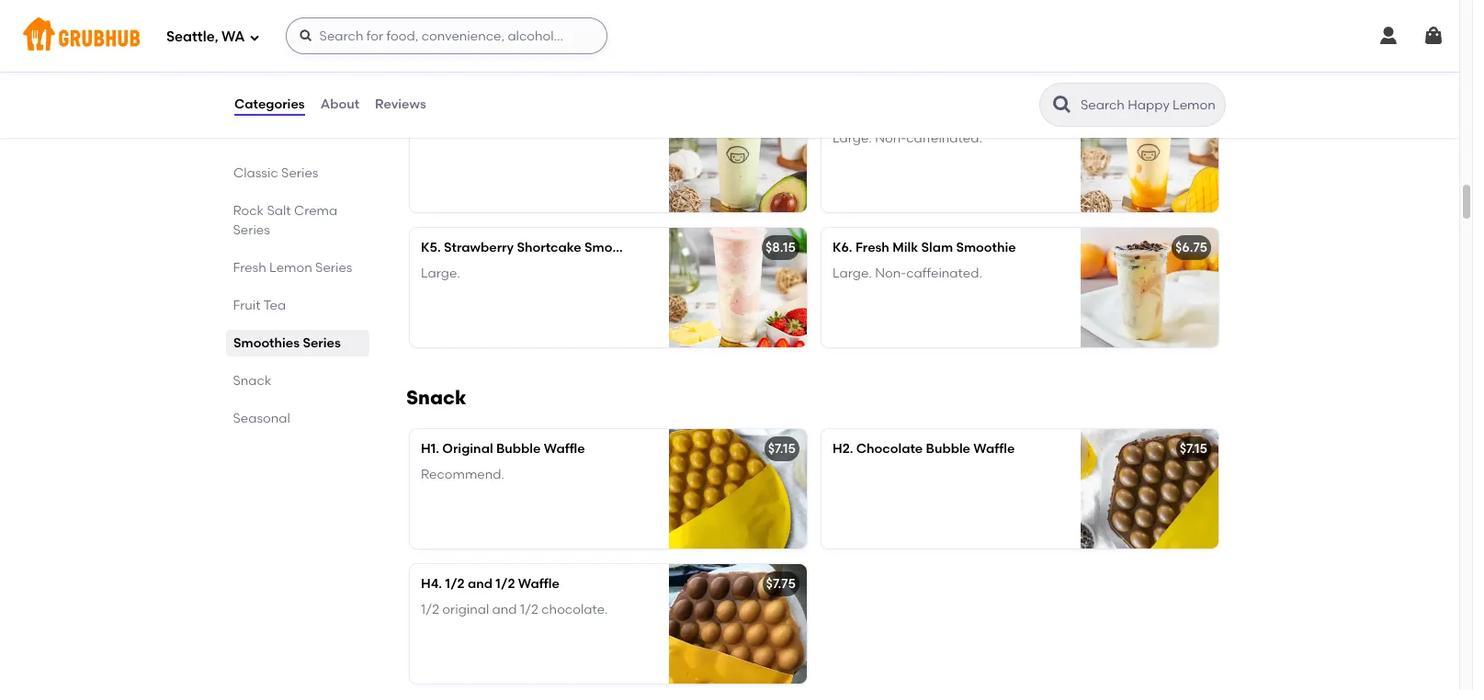 Task type: locate. For each thing, give the bounding box(es) containing it.
2 caffeinated. from the top
[[907, 266, 983, 282]]

$6.75
[[1176, 240, 1208, 256]]

k3. avocado smoothie (l) image
[[669, 93, 807, 212]]

fresh
[[856, 240, 890, 256], [234, 260, 267, 276]]

snack
[[234, 373, 272, 389], [406, 386, 467, 409]]

smoothie right shortcake
[[585, 240, 645, 256]]

2 bubble from the left
[[926, 441, 971, 457]]

0 vertical spatial $8.15
[[1178, 105, 1208, 120]]

0 vertical spatial non-
[[875, 131, 907, 146]]

k3. avocado smoothie (l)
[[421, 105, 580, 120]]

salt
[[267, 203, 291, 219]]

tea
[[264, 298, 287, 313]]

large. for $8.15
[[833, 131, 872, 146]]

recommend.
[[421, 467, 505, 483]]

rock
[[234, 203, 264, 219]]

bubble right chocolate
[[926, 441, 971, 457]]

1 large. non-caffeinated. from the top
[[833, 131, 983, 146]]

1 horizontal spatial bubble
[[926, 441, 971, 457]]

large. non-caffeinated.
[[833, 131, 983, 146], [833, 266, 983, 282]]

$8.15 left k6.
[[766, 240, 796, 256]]

slam
[[922, 240, 953, 256]]

h1. original bubble waffle image
[[669, 429, 807, 549]]

0 vertical spatial caffeinated.
[[907, 131, 983, 146]]

1 caffeinated. from the top
[[907, 131, 983, 146]]

snack up h1.
[[406, 386, 467, 409]]

0 vertical spatial (l)
[[567, 105, 580, 120]]

1 bubble from the left
[[496, 441, 541, 457]]

waffle for h2.  chocolate bubble waffle
[[974, 441, 1015, 457]]

0 vertical spatial and
[[468, 576, 493, 592]]

1 horizontal spatial smoothie
[[585, 240, 645, 256]]

fruit tea
[[234, 298, 287, 313]]

fresh lemon series tab
[[234, 258, 362, 278]]

1 vertical spatial large. non-caffeinated.
[[833, 266, 983, 282]]

k5. strawberry shortcake smoothie (l)
[[421, 240, 661, 256]]

large. non-caffeinated. for $8.15
[[833, 131, 983, 146]]

large.
[[833, 131, 872, 146], [421, 266, 460, 282], [833, 266, 872, 282]]

caffeinated.
[[907, 131, 983, 146], [907, 266, 983, 282]]

h4.
[[421, 576, 442, 592]]

reviews button
[[374, 72, 427, 138]]

Search Happy Lemon search field
[[1079, 97, 1220, 114]]

milk
[[893, 240, 919, 256]]

k6.
[[833, 240, 853, 256]]

h2.  chocolate bubble waffle
[[833, 441, 1015, 457]]

0 horizontal spatial smoothie
[[504, 105, 564, 120]]

bubble for original
[[496, 441, 541, 457]]

smoothies series
[[234, 336, 341, 351]]

1 horizontal spatial $8.15
[[1178, 105, 1208, 120]]

and down h4. 1/2 and 1/2 waffle
[[492, 602, 517, 618]]

series down rock
[[234, 222, 271, 238]]

non-
[[875, 131, 907, 146], [875, 266, 907, 282]]

h4. 1/2 and 1/2 waffle image
[[669, 565, 807, 684]]

original
[[442, 441, 493, 457]]

1 horizontal spatial $7.15
[[1180, 441, 1208, 457]]

series
[[281, 165, 319, 181], [234, 222, 271, 238], [316, 260, 353, 276], [303, 336, 341, 351]]

avocado
[[444, 105, 501, 120]]

0 horizontal spatial fresh
[[234, 260, 267, 276]]

classic series tab
[[234, 164, 362, 183]]

smoothie
[[504, 105, 564, 120], [585, 240, 645, 256], [957, 240, 1017, 256]]

series up crema
[[281, 165, 319, 181]]

1 vertical spatial caffeinated.
[[907, 266, 983, 282]]

1/2
[[445, 576, 465, 592], [496, 576, 515, 592], [421, 602, 439, 618], [520, 602, 539, 618]]

$8.15 down k2. mango matcha smoothie (l) "image"
[[1178, 105, 1208, 120]]

non- for $8.15
[[875, 131, 907, 146]]

snack tab
[[234, 371, 362, 391]]

1 vertical spatial $8.15
[[766, 240, 796, 256]]

0 horizontal spatial (l)
[[567, 105, 580, 120]]

chocolate
[[857, 441, 923, 457]]

svg image
[[1423, 25, 1445, 47], [249, 32, 260, 43]]

seasonal tab
[[234, 409, 362, 428]]

seattle,
[[166, 28, 218, 45]]

fresh up fruit on the left top
[[234, 260, 267, 276]]

1 vertical spatial non-
[[875, 266, 907, 282]]

$7.15 for the h2.  chocolate bubble waffle image
[[1180, 441, 1208, 457]]

$8.15
[[1178, 105, 1208, 120], [766, 240, 796, 256]]

bubble
[[496, 441, 541, 457], [926, 441, 971, 457]]

(l)
[[567, 105, 580, 120], [648, 240, 661, 256]]

original
[[442, 602, 489, 618]]

smoothie right slam
[[957, 240, 1017, 256]]

crema
[[295, 203, 338, 219]]

fresh right k6.
[[856, 240, 890, 256]]

svg image
[[1378, 25, 1400, 47], [298, 28, 313, 43]]

fresh lemon series
[[234, 260, 353, 276]]

and up the original
[[468, 576, 493, 592]]

1 vertical spatial (l)
[[648, 240, 661, 256]]

bubble right original
[[496, 441, 541, 457]]

2 large. non-caffeinated. from the top
[[833, 266, 983, 282]]

2 non- from the top
[[875, 266, 907, 282]]

0 horizontal spatial svg image
[[249, 32, 260, 43]]

1 $7.15 from the left
[[768, 441, 796, 457]]

1 horizontal spatial svg image
[[1378, 25, 1400, 47]]

0 horizontal spatial $7.15
[[768, 441, 796, 457]]

$7.15
[[768, 441, 796, 457], [1180, 441, 1208, 457]]

2 $7.15 from the left
[[1180, 441, 1208, 457]]

2 horizontal spatial smoothie
[[957, 240, 1017, 256]]

1 vertical spatial fresh
[[234, 260, 267, 276]]

categories button
[[234, 72, 306, 138]]

snack up seasonal
[[234, 373, 272, 389]]

about
[[321, 96, 360, 112]]

waffle
[[544, 441, 585, 457], [974, 441, 1015, 457], [518, 576, 560, 592]]

0 horizontal spatial $8.15
[[766, 240, 796, 256]]

(l) inside button
[[567, 105, 580, 120]]

0 vertical spatial large. non-caffeinated.
[[833, 131, 983, 146]]

1 vertical spatial and
[[492, 602, 517, 618]]

1 non- from the top
[[875, 131, 907, 146]]

0 vertical spatial fresh
[[856, 240, 890, 256]]

0 horizontal spatial snack
[[234, 373, 272, 389]]

rock salt crema series tab
[[234, 201, 362, 240]]

and
[[468, 576, 493, 592], [492, 602, 517, 618]]

fresh inside tab
[[234, 260, 267, 276]]

0 horizontal spatial bubble
[[496, 441, 541, 457]]

1/2 original and 1/2 chocolate.
[[421, 602, 608, 618]]

smoothie right avocado
[[504, 105, 564, 120]]

fruit
[[234, 298, 261, 313]]

series inside the rock salt crema series
[[234, 222, 271, 238]]



Task type: describe. For each thing, give the bounding box(es) containing it.
series up snack tab at the left bottom
[[303, 336, 341, 351]]

classic
[[234, 165, 278, 181]]

1 horizontal spatial (l)
[[648, 240, 661, 256]]

Search for food, convenience, alcohol... search field
[[286, 17, 607, 54]]

h4. 1/2 and 1/2 waffle
[[421, 576, 560, 592]]

main navigation navigation
[[0, 0, 1460, 72]]

h1. original bubble waffle
[[421, 441, 585, 457]]

caffeinated. for $8.15
[[907, 131, 983, 146]]

$7.15 for 'h1. original bubble waffle' image
[[768, 441, 796, 457]]

large. for $6.75
[[833, 266, 872, 282]]

1/2 down h4. on the left bottom of the page
[[421, 602, 439, 618]]

$8.15 for large.
[[766, 240, 796, 256]]

k6. fresh milk slam smoothie image
[[1081, 228, 1219, 348]]

chocolate.
[[542, 602, 608, 618]]

k4. mango smoothie (l) image
[[1081, 93, 1219, 212]]

$7.75
[[766, 576, 796, 592]]

large. non-caffeinated. for $6.75
[[833, 266, 983, 282]]

bubble for chocolate
[[926, 441, 971, 457]]

seattle, wa
[[166, 28, 245, 45]]

k5.
[[421, 240, 441, 256]]

non- for $6.75
[[875, 266, 907, 282]]

categories
[[234, 96, 305, 112]]

k1. avocado matcha smoothie (l) image
[[669, 0, 807, 77]]

1 horizontal spatial svg image
[[1423, 25, 1445, 47]]

k3. avocado smoothie (l) button
[[410, 93, 807, 212]]

1/2 right h4. on the left bottom of the page
[[445, 576, 465, 592]]

lemon
[[270, 260, 313, 276]]

k2. mango matcha smoothie (l) image
[[1081, 0, 1219, 77]]

waffle for h1. original bubble waffle
[[544, 441, 585, 457]]

classic series
[[234, 165, 319, 181]]

h2.  chocolate bubble waffle image
[[1081, 429, 1219, 549]]

1 horizontal spatial fresh
[[856, 240, 890, 256]]

1 horizontal spatial snack
[[406, 386, 467, 409]]

k3.
[[421, 105, 441, 120]]

about button
[[320, 72, 360, 138]]

k6. fresh milk slam smoothie
[[833, 240, 1017, 256]]

1/2 left chocolate.
[[520, 602, 539, 618]]

$8.15 for large. non-caffeinated.
[[1178, 105, 1208, 120]]

k5. strawberry shortcake smoothie (l) image
[[669, 228, 807, 348]]

smoothies
[[234, 336, 300, 351]]

search icon image
[[1052, 94, 1074, 116]]

smoothies series tab
[[234, 334, 362, 353]]

shortcake
[[517, 240, 582, 256]]

caffeinated. for $6.75
[[907, 266, 983, 282]]

0 horizontal spatial svg image
[[298, 28, 313, 43]]

wa
[[222, 28, 245, 45]]

snack inside tab
[[234, 373, 272, 389]]

and for original
[[492, 602, 517, 618]]

strawberry
[[444, 240, 514, 256]]

and for 1/2
[[468, 576, 493, 592]]

rock salt crema series
[[234, 203, 338, 238]]

seasonal
[[234, 411, 291, 427]]

fruit tea tab
[[234, 296, 362, 315]]

smoothie inside button
[[504, 105, 564, 120]]

h1.
[[421, 441, 439, 457]]

series right lemon
[[316, 260, 353, 276]]

h2.
[[833, 441, 854, 457]]

1/2 up 1/2 original and 1/2 chocolate.
[[496, 576, 515, 592]]

reviews
[[375, 96, 426, 112]]



Task type: vqa. For each thing, say whether or not it's contained in the screenshot.
1st caffeinated.
yes



